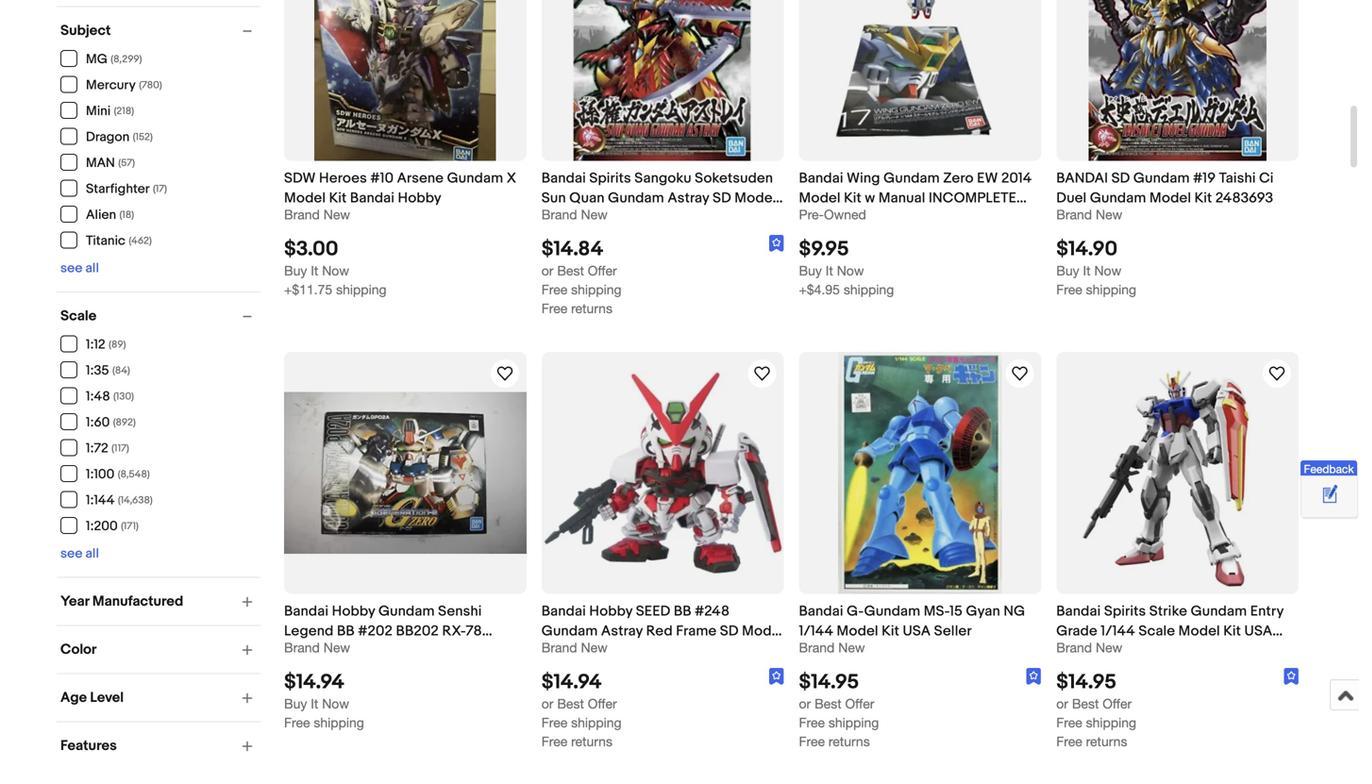 Task type: vqa. For each thing, say whether or not it's contained in the screenshot.
buy related to $14.90
yes



Task type: describe. For each thing, give the bounding box(es) containing it.
see all button for scale
[[60, 546, 99, 562]]

gundam inside bandai g-gundam ms-15 gyan ng 1/144 model kit usa seller brand new
[[865, 603, 921, 620]]

bb inside bandai hobby gundam senshi legend bb #202 bb202 rx-78 gp02a sd model kit usa
[[337, 623, 355, 640]]

watch bandai g-gundam ms-15 gyan ng 1/144 model kit usa seller image
[[1009, 362, 1031, 385]]

now for $9.95
[[837, 263, 864, 278]]

year manufactured
[[60, 593, 183, 610]]

mini
[[86, 103, 111, 119]]

#19
[[1194, 170, 1216, 187]]

all for scale
[[85, 546, 99, 562]]

(130)
[[113, 391, 134, 403]]

free inside $14.90 buy it now free shipping
[[1057, 282, 1083, 297]]

or best offer free shipping free returns for bandai hobby seed bb #248 gundam astray red frame sd model kit usa seller
[[542, 696, 622, 749]]

mg
[[86, 51, 108, 68]]

soketsuden
[[695, 170, 773, 187]]

$14.95 for bandai g-gundam ms-15 gyan ng 1/144 model kit usa seller
[[799, 670, 859, 695]]

1:48
[[86, 389, 110, 405]]

sangoku
[[635, 170, 692, 187]]

gundam inside bandai hobby seed bb #248 gundam astray red frame sd model kit usa seller
[[542, 623, 598, 640]]

new inside bandai g-gundam ms-15 gyan ng 1/144 model kit usa seller brand new
[[839, 640, 865, 656]]

bandai for bandai wing gundam zero ew 2014 model kit w manual incomplete figure
[[799, 170, 844, 187]]

$14.95 for bandai spirits strike gundam entry grade 1/144 scale model kit usa seller
[[1057, 670, 1117, 695]]

titanic (462)
[[86, 233, 152, 249]]

shipping inside $14.94 buy it now free shipping
[[314, 715, 364, 731]]

seller inside bandai hobby seed bb #248 gundam astray red frame sd model kit usa seller
[[594, 643, 632, 660]]

see all button for subject
[[60, 261, 99, 277]]

or for bandai spirits strike gundam entry grade 1/144 scale model kit usa seller
[[1057, 696, 1069, 712]]

model inside bandai sd gundam #19 taishi ci duel gundam model kit 2483693 brand new
[[1150, 190, 1192, 207]]

ew
[[977, 170, 999, 187]]

heroes
[[319, 170, 367, 187]]

1:12 (89)
[[86, 337, 126, 353]]

brand new for $14.84
[[542, 207, 608, 222]]

best for bandai spirits sangoku soketsuden sun quan gundam astray sd model kit usa seller
[[557, 263, 584, 278]]

$14.94 for $14.94
[[542, 670, 602, 695]]

(17)
[[153, 183, 167, 195]]

incomplete
[[929, 190, 1017, 207]]

seed
[[636, 603, 671, 620]]

(8,548)
[[118, 469, 150, 481]]

bandai g-gundam ms-15 gyan ng 1/144 model kit usa seller heading
[[799, 603, 1026, 640]]

78
[[466, 623, 482, 640]]

1:35
[[86, 363, 109, 379]]

0 horizontal spatial scale
[[60, 308, 97, 325]]

zero
[[944, 170, 974, 187]]

brand new for $14.94
[[542, 640, 608, 656]]

1:35 (84)
[[86, 363, 130, 379]]

usa inside bandai hobby seed bb #248 gundam astray red frame sd model kit usa seller
[[563, 643, 591, 660]]

subject
[[60, 22, 111, 39]]

shipping inside $14.90 buy it now free shipping
[[1086, 282, 1137, 297]]

spirits for $14.95
[[1105, 603, 1147, 620]]

bandai hobby gundam senshi legend bb #202 bb202 rx-78 gp02a sd model kit usa image
[[284, 392, 527, 554]]

dragon
[[86, 129, 130, 145]]

ci
[[1260, 170, 1274, 187]]

+$11.75
[[284, 282, 333, 297]]

usa inside bandai spirits strike gundam entry grade 1/144 scale model kit usa seller
[[1245, 623, 1273, 640]]

model inside bandai g-gundam ms-15 gyan ng 1/144 model kit usa seller brand new
[[837, 623, 879, 640]]

+$4.95
[[799, 282, 840, 297]]

free inside $14.94 buy it now free shipping
[[284, 715, 310, 731]]

gyan
[[966, 603, 1001, 620]]

(57)
[[118, 157, 135, 169]]

see for scale
[[60, 546, 83, 562]]

1:72 (117)
[[86, 441, 129, 457]]

strike
[[1150, 603, 1188, 620]]

rx-
[[442, 623, 466, 640]]

astray inside bandai hobby seed bb #248 gundam astray red frame sd model kit usa seller
[[601, 623, 643, 640]]

(171)
[[121, 521, 139, 533]]

usa inside bandai hobby gundam senshi legend bb #202 bb202 rx-78 gp02a sd model kit usa
[[422, 643, 450, 660]]

$3.00 buy it now +$11.75 shipping
[[284, 237, 387, 297]]

ms-
[[924, 603, 950, 620]]

bandai wing gundam zero ew 2014 model kit w manual incomplete figure heading
[[799, 170, 1032, 227]]

grade
[[1057, 623, 1098, 640]]

spirits for $14.84
[[590, 170, 631, 187]]

$14.90 buy it now free shipping
[[1057, 237, 1137, 297]]

bandai wing gundam zero ew 2014 model kit w manual incomplete figure link
[[799, 169, 1042, 227]]

arsene
[[397, 170, 444, 187]]

now for $3.00
[[322, 263, 349, 278]]

kit inside bandai wing gundam zero ew 2014 model kit w manual incomplete figure
[[844, 190, 862, 207]]

(8,299)
[[111, 53, 142, 66]]

bandai hobby gundam senshi legend bb #202 bb202 rx-78 gp02a sd model kit usa
[[284, 603, 482, 660]]

bandai wing gundam zero ew 2014 model kit w manual incomplete figure image
[[809, 0, 1032, 161]]

w
[[865, 190, 876, 207]]

bandai spirits sangoku soketsuden sun quan gundam astray sd model kit usa seller link
[[542, 169, 784, 227]]

mg (8,299)
[[86, 51, 142, 68]]

shipping inside $3.00 buy it now +$11.75 shipping
[[336, 282, 387, 297]]

or for bandai g-gundam ms-15 gyan ng 1/144 model kit usa seller
[[799, 696, 811, 712]]

1:144
[[86, 493, 115, 509]]

age level
[[60, 690, 124, 707]]

1/144 inside bandai spirits strike gundam entry grade 1/144 scale model kit usa seller
[[1101, 623, 1136, 640]]

(152)
[[133, 131, 153, 144]]

model inside bandai hobby seed bb #248 gundam astray red frame sd model kit usa seller
[[742, 623, 784, 640]]

it for $9.95
[[826, 263, 834, 278]]

manufactured
[[92, 593, 183, 610]]

$14.94 buy it now free shipping
[[284, 670, 364, 731]]

man
[[86, 155, 115, 171]]

(117)
[[112, 443, 129, 455]]

gundam left #19
[[1134, 170, 1190, 187]]

dragon (152)
[[86, 129, 153, 145]]

or for bandai hobby seed bb #248 gundam astray red frame sd model kit usa seller
[[542, 696, 554, 712]]

subject button
[[60, 22, 261, 39]]

red
[[646, 623, 673, 640]]

sun
[[542, 190, 566, 207]]

new inside sdw heroes #10 arsene gundam x model kit bandai hobby brand new
[[324, 207, 350, 222]]

brand inside bandai g-gundam ms-15 gyan ng 1/144 model kit usa seller brand new
[[799, 640, 835, 656]]

model inside sdw heroes #10 arsene gundam x model kit bandai hobby brand new
[[284, 190, 326, 207]]

returns for bandai g-gundam ms-15 gyan ng 1/144 model kit usa seller
[[829, 734, 870, 749]]

bandai sd gundam #19 taishi ci duel gundam model kit 2483693 link
[[1057, 169, 1299, 207]]

(462)
[[129, 235, 152, 247]]

gundam inside bandai hobby gundam senshi legend bb #202 bb202 rx-78 gp02a sd model kit usa
[[379, 603, 435, 620]]

now for $14.94
[[322, 696, 349, 712]]

x
[[507, 170, 517, 187]]

bandai for bandai hobby gundam senshi legend bb #202 bb202 rx-78 gp02a sd model kit usa
[[284, 603, 329, 620]]

features
[[60, 738, 117, 755]]

(218)
[[114, 105, 134, 118]]

watch bandai hobby seed bb #248 gundam astray red frame sd model kit usa seller image
[[751, 362, 774, 385]]

brand new for $14.95
[[1057, 640, 1123, 656]]

sdw heroes #10 arsene gundam x model kit bandai hobby heading
[[284, 170, 517, 207]]

mini (218)
[[86, 103, 134, 119]]

gundam down the bandai
[[1090, 190, 1147, 207]]

(89)
[[109, 339, 126, 351]]

figure
[[799, 210, 840, 227]]

owned
[[824, 207, 867, 222]]

year
[[60, 593, 89, 610]]

$14.90
[[1057, 237, 1118, 261]]

usa inside bandai spirits sangoku soketsuden sun quan gundam astray sd model kit usa seller
[[563, 210, 591, 227]]

buy for $3.00
[[284, 263, 307, 278]]

1/144 inside bandai g-gundam ms-15 gyan ng 1/144 model kit usa seller brand new
[[799, 623, 834, 640]]

scale inside bandai spirits strike gundam entry grade 1/144 scale model kit usa seller
[[1139, 623, 1176, 640]]

1:100
[[86, 467, 115, 483]]

all for subject
[[85, 261, 99, 277]]

sd inside bandai spirits sangoku soketsuden sun quan gundam astray sd model kit usa seller
[[713, 190, 732, 207]]

alien (18)
[[86, 207, 134, 223]]

(14,638)
[[118, 495, 153, 507]]

(18)
[[119, 209, 134, 221]]

brand inside sdw heroes #10 arsene gundam x model kit bandai hobby brand new
[[284, 207, 320, 222]]

best for bandai g-gundam ms-15 gyan ng 1/144 model kit usa seller
[[815, 696, 842, 712]]

quan
[[570, 190, 605, 207]]

shipping inside $9.95 buy it now +$4.95 shipping
[[844, 282, 894, 297]]

1:144 (14,638)
[[86, 493, 153, 509]]



Task type: locate. For each thing, give the bounding box(es) containing it.
buy inside $9.95 buy it now +$4.95 shipping
[[799, 263, 822, 278]]

best for bandai spirits strike gundam entry grade 1/144 scale model kit usa seller
[[1072, 696, 1099, 712]]

1 horizontal spatial $14.94
[[542, 670, 602, 695]]

bandai inside sdw heroes #10 arsene gundam x model kit bandai hobby brand new
[[350, 190, 395, 207]]

it inside $9.95 buy it now +$4.95 shipping
[[826, 263, 834, 278]]

bandai
[[1057, 170, 1109, 187]]

1:60 (892)
[[86, 415, 136, 431]]

now down $9.95
[[837, 263, 864, 278]]

2 $14.94 from the left
[[542, 670, 602, 695]]

0 vertical spatial scale
[[60, 308, 97, 325]]

or best offer free shipping free returns for bandai spirits strike gundam entry grade 1/144 scale model kit usa seller
[[1057, 696, 1137, 749]]

$14.94 for $14.94 buy it now free shipping
[[284, 670, 345, 695]]

2 $14.95 from the left
[[1057, 670, 1117, 695]]

2 see all button from the top
[[60, 546, 99, 562]]

buy up +$11.75
[[284, 263, 307, 278]]

$3.00
[[284, 237, 338, 261]]

man (57)
[[86, 155, 135, 171]]

$14.84
[[542, 237, 604, 261]]

see all down titanic
[[60, 261, 99, 277]]

gundam
[[447, 170, 503, 187], [884, 170, 940, 187], [1134, 170, 1190, 187], [608, 190, 665, 207], [1090, 190, 1147, 207], [379, 603, 435, 620], [865, 603, 921, 620], [1191, 603, 1248, 620], [542, 623, 598, 640]]

0 horizontal spatial hobby
[[332, 603, 375, 620]]

1 horizontal spatial bb
[[674, 603, 692, 620]]

bandai hobby seed bb #248 gundam astray red frame sd model kit usa seller image
[[542, 371, 784, 575]]

it up +$11.75
[[311, 263, 318, 278]]

bandai spirits sangoku soketsuden sun quan gundam astray sd model kit usa seller
[[542, 170, 777, 227]]

bandai spirits sangoku soketsuden sun quan gundam astray sd model kit usa seller heading
[[542, 170, 783, 227]]

offer for bandai spirits sangoku soketsuden sun quan gundam astray sd model kit usa seller
[[588, 263, 617, 278]]

bandai up grade
[[1057, 603, 1101, 620]]

mercury
[[86, 77, 136, 93]]

best for bandai hobby seed bb #248 gundam astray red frame sd model kit usa seller
[[557, 696, 584, 712]]

scale
[[60, 308, 97, 325], [1139, 623, 1176, 640]]

see all button down "1:200"
[[60, 546, 99, 562]]

gundam left the red
[[542, 623, 598, 640]]

2014
[[1002, 170, 1032, 187]]

hobby for bandai hobby gundam senshi legend bb #202 bb202 rx-78 gp02a sd model kit usa
[[332, 603, 375, 620]]

$14.94
[[284, 670, 345, 695], [542, 670, 602, 695]]

sd inside bandai sd gundam #19 taishi ci duel gundam model kit 2483693 brand new
[[1112, 170, 1131, 187]]

model
[[284, 190, 326, 207], [735, 190, 777, 207], [799, 190, 841, 207], [1150, 190, 1192, 207], [742, 623, 784, 640], [837, 623, 879, 640], [1179, 623, 1221, 640], [356, 643, 398, 660]]

bandai left g-
[[799, 603, 844, 620]]

bandai inside bandai spirits strike gundam entry grade 1/144 scale model kit usa seller
[[1057, 603, 1101, 620]]

bandai hobby seed bb #248 gundam astray red frame sd model kit usa seller heading
[[542, 603, 784, 660]]

bb
[[674, 603, 692, 620], [337, 623, 355, 640]]

$9.95 buy it now +$4.95 shipping
[[799, 237, 894, 297]]

bandai for bandai spirits strike gundam entry grade 1/144 scale model kit usa seller
[[1057, 603, 1101, 620]]

1 $14.94 from the left
[[284, 670, 345, 695]]

0 horizontal spatial $14.94
[[284, 670, 345, 695]]

2 see from the top
[[60, 546, 83, 562]]

1 horizontal spatial hobby
[[398, 190, 442, 207]]

0 horizontal spatial spirits
[[590, 170, 631, 187]]

bandai hobby seed bb #248 gundam astray red frame sd model kit usa seller
[[542, 603, 784, 660]]

hobby
[[398, 190, 442, 207], [332, 603, 375, 620], [590, 603, 633, 620]]

kit inside sdw heroes #10 arsene gundam x model kit bandai hobby brand new
[[329, 190, 347, 207]]

returns
[[571, 301, 613, 316], [571, 734, 613, 749], [829, 734, 870, 749], [1086, 734, 1128, 749]]

kit inside bandai sd gundam #19 taishi ci duel gundam model kit 2483693 brand new
[[1195, 190, 1213, 207]]

level
[[90, 690, 124, 707]]

bandai up pre-
[[799, 170, 844, 187]]

buy up +$4.95
[[799, 263, 822, 278]]

0 vertical spatial see all button
[[60, 261, 99, 277]]

(780)
[[139, 79, 162, 92]]

$14.95 down g-
[[799, 670, 859, 695]]

hobby inside bandai hobby gundam senshi legend bb #202 bb202 rx-78 gp02a sd model kit usa
[[332, 603, 375, 620]]

bandai up sun
[[542, 170, 586, 187]]

seller inside bandai spirits strike gundam entry grade 1/144 scale model kit usa seller
[[1057, 643, 1095, 660]]

bandai for bandai hobby seed bb #248 gundam astray red frame sd model kit usa seller
[[542, 603, 586, 620]]

gundam left x
[[447, 170, 503, 187]]

gundam up manual
[[884, 170, 940, 187]]

seller inside bandai spirits sangoku soketsuden sun quan gundam astray sd model kit usa seller
[[594, 210, 632, 227]]

0 vertical spatial see all
[[60, 261, 99, 277]]

it down $14.90
[[1083, 263, 1091, 278]]

0 vertical spatial all
[[85, 261, 99, 277]]

wing
[[847, 170, 881, 187]]

or
[[542, 263, 554, 278], [542, 696, 554, 712], [799, 696, 811, 712], [1057, 696, 1069, 712]]

$14.94 inside $14.94 buy it now free shipping
[[284, 670, 345, 695]]

ng
[[1004, 603, 1026, 620]]

offer down bandai g-gundam ms-15 gyan ng 1/144 model kit usa seller brand new
[[846, 696, 875, 712]]

sd down soketsuden
[[713, 190, 732, 207]]

astray inside bandai spirits sangoku soketsuden sun quan gundam astray sd model kit usa seller
[[668, 190, 710, 207]]

bandai left 'seed'
[[542, 603, 586, 620]]

seller
[[594, 210, 632, 227], [934, 623, 972, 640], [594, 643, 632, 660], [1057, 643, 1095, 660]]

or best offer free shipping free returns
[[542, 263, 622, 316], [542, 696, 622, 749], [799, 696, 879, 749], [1057, 696, 1137, 749]]

spirits inside bandai spirits strike gundam entry grade 1/144 scale model kit usa seller
[[1105, 603, 1147, 620]]

duel
[[1057, 190, 1087, 207]]

bandai inside bandai hobby gundam senshi legend bb #202 bb202 rx-78 gp02a sd model kit usa
[[284, 603, 329, 620]]

g-
[[847, 603, 865, 620]]

bandai inside bandai spirits sangoku soketsuden sun quan gundam astray sd model kit usa seller
[[542, 170, 586, 187]]

bandai inside bandai wing gundam zero ew 2014 model kit w manual incomplete figure
[[799, 170, 844, 187]]

offer
[[588, 263, 617, 278], [588, 696, 617, 712], [846, 696, 875, 712], [1103, 696, 1132, 712]]

1 horizontal spatial astray
[[668, 190, 710, 207]]

alien
[[86, 207, 116, 223]]

gundam inside sdw heroes #10 arsene gundam x model kit bandai hobby brand new
[[447, 170, 503, 187]]

see all down "1:200"
[[60, 546, 99, 562]]

usa
[[563, 210, 591, 227], [903, 623, 931, 640], [1245, 623, 1273, 640], [422, 643, 450, 660], [563, 643, 591, 660]]

bandai inside bandai g-gundam ms-15 gyan ng 1/144 model kit usa seller brand new
[[799, 603, 844, 620]]

1 vertical spatial see all button
[[60, 546, 99, 562]]

sdw heroes #10 arsene gundam x model kit bandai hobby image
[[315, 0, 496, 161]]

buy down gp02a
[[284, 696, 307, 712]]

all
[[85, 261, 99, 277], [85, 546, 99, 562]]

1 vertical spatial bb
[[337, 623, 355, 640]]

offer for bandai hobby seed bb #248 gundam astray red frame sd model kit usa seller
[[588, 696, 617, 712]]

all down "1:200"
[[85, 546, 99, 562]]

sdw heroes #10 arsene gundam x model kit bandai hobby link
[[284, 169, 527, 207]]

sd right gp02a
[[334, 643, 353, 660]]

$14.95
[[799, 670, 859, 695], [1057, 670, 1117, 695]]

age
[[60, 690, 87, 707]]

offer for bandai spirits strike gundam entry grade 1/144 scale model kit usa seller
[[1103, 696, 1132, 712]]

returns for bandai hobby seed bb #248 gundam astray red frame sd model kit usa seller
[[571, 734, 613, 749]]

it for $3.00
[[311, 263, 318, 278]]

bandai spirits strike gundam entry grade 1/144 scale model kit usa seller link
[[1057, 602, 1299, 660]]

now inside $14.94 buy it now free shipping
[[322, 696, 349, 712]]

model inside bandai wing gundam zero ew 2014 model kit w manual incomplete figure
[[799, 190, 841, 207]]

gundam left ms-
[[865, 603, 921, 620]]

legend
[[284, 623, 334, 640]]

spirits left strike
[[1105, 603, 1147, 620]]

2 all from the top
[[85, 546, 99, 562]]

2 see all from the top
[[60, 546, 99, 562]]

sd inside bandai hobby seed bb #248 gundam astray red frame sd model kit usa seller
[[720, 623, 739, 640]]

0 horizontal spatial 1/144
[[799, 623, 834, 640]]

gundam inside bandai wing gundam zero ew 2014 model kit w manual incomplete figure
[[884, 170, 940, 187]]

see
[[60, 261, 83, 277], [60, 546, 83, 562]]

bb left #202
[[337, 623, 355, 640]]

pre-owned
[[799, 207, 867, 222]]

bandai hobby seed bb #248 gundam astray red frame sd model kit usa seller link
[[542, 602, 784, 660]]

1 $14.95 from the left
[[799, 670, 859, 695]]

model inside bandai spirits sangoku soketsuden sun quan gundam astray sd model kit usa seller
[[735, 190, 777, 207]]

2 1/144 from the left
[[1101, 623, 1136, 640]]

astray down sangoku
[[668, 190, 710, 207]]

senshi
[[438, 603, 482, 620]]

#248
[[695, 603, 730, 620]]

see all button
[[60, 261, 99, 277], [60, 546, 99, 562]]

see for subject
[[60, 261, 83, 277]]

spirits inside bandai spirits sangoku soketsuden sun quan gundam astray sd model kit usa seller
[[590, 170, 631, 187]]

starfighter
[[86, 181, 150, 197]]

gundam inside bandai spirits strike gundam entry grade 1/144 scale model kit usa seller
[[1191, 603, 1248, 620]]

buy inside $14.94 buy it now free shipping
[[284, 696, 307, 712]]

scale up 1:12
[[60, 308, 97, 325]]

shipping
[[336, 282, 387, 297], [571, 282, 622, 297], [844, 282, 894, 297], [1086, 282, 1137, 297], [314, 715, 364, 731], [571, 715, 622, 731], [829, 715, 879, 731], [1086, 715, 1137, 731]]

gundam down sangoku
[[608, 190, 665, 207]]

now down $3.00
[[322, 263, 349, 278]]

now inside $14.90 buy it now free shipping
[[1095, 263, 1122, 278]]

see all button down titanic
[[60, 261, 99, 277]]

bb up 'frame'
[[674, 603, 692, 620]]

0 vertical spatial see
[[60, 261, 83, 277]]

gp02a
[[284, 643, 331, 660]]

1 all from the top
[[85, 261, 99, 277]]

buy down $14.90
[[1057, 263, 1080, 278]]

scale down strike
[[1139, 623, 1176, 640]]

gundam up bb202
[[379, 603, 435, 620]]

kit inside bandai spirits strike gundam entry grade 1/144 scale model kit usa seller
[[1224, 623, 1242, 640]]

kit inside bandai g-gundam ms-15 gyan ng 1/144 model kit usa seller brand new
[[882, 623, 900, 640]]

hobby down "arsene"
[[398, 190, 442, 207]]

model inside bandai hobby gundam senshi legend bb #202 bb202 rx-78 gp02a sd model kit usa
[[356, 643, 398, 660]]

gundam inside bandai spirits sangoku soketsuden sun quan gundam astray sd model kit usa seller
[[608, 190, 665, 207]]

1:60
[[86, 415, 110, 431]]

it for $14.90
[[1083, 263, 1091, 278]]

usa inside bandai g-gundam ms-15 gyan ng 1/144 model kit usa seller brand new
[[903, 623, 931, 640]]

bandai inside bandai hobby seed bb #248 gundam astray red frame sd model kit usa seller
[[542, 603, 586, 620]]

$9.95
[[799, 237, 849, 261]]

1 horizontal spatial $14.95
[[1057, 670, 1117, 695]]

kit
[[329, 190, 347, 207], [844, 190, 862, 207], [1195, 190, 1213, 207], [542, 210, 559, 227], [882, 623, 900, 640], [1224, 623, 1242, 640], [401, 643, 419, 660], [542, 643, 559, 660]]

it inside $3.00 buy it now +$11.75 shipping
[[311, 263, 318, 278]]

see all for scale
[[60, 546, 99, 562]]

hobby up #202
[[332, 603, 375, 620]]

buy for $14.90
[[1057, 263, 1080, 278]]

1 horizontal spatial scale
[[1139, 623, 1176, 640]]

1 vertical spatial astray
[[601, 623, 643, 640]]

buy
[[284, 263, 307, 278], [799, 263, 822, 278], [1057, 263, 1080, 278], [284, 696, 307, 712]]

bandai sd gundam #19 taishi ci duel gundam model kit 2483693 brand new
[[1057, 170, 1274, 222]]

it down gp02a
[[311, 696, 318, 712]]

now
[[322, 263, 349, 278], [837, 263, 864, 278], [1095, 263, 1122, 278], [322, 696, 349, 712]]

now down gp02a
[[322, 696, 349, 712]]

(84)
[[112, 365, 130, 377]]

bandai wing gundam zero ew 2014 model kit w manual incomplete figure
[[799, 170, 1032, 227]]

see all
[[60, 261, 99, 277], [60, 546, 99, 562]]

1 horizontal spatial spirits
[[1105, 603, 1147, 620]]

buy for $14.94
[[284, 696, 307, 712]]

kit inside bandai hobby seed bb #248 gundam astray red frame sd model kit usa seller
[[542, 643, 559, 660]]

it up +$4.95
[[826, 263, 834, 278]]

0 vertical spatial bb
[[674, 603, 692, 620]]

bandai sd gundam #19 taishi ci duel gundam model kit 2483693 image
[[1089, 0, 1267, 161]]

bandai up the legend
[[284, 603, 329, 620]]

color button
[[60, 642, 261, 659]]

bb inside bandai hobby seed bb #248 gundam astray red frame sd model kit usa seller
[[674, 603, 692, 620]]

buy inside $3.00 buy it now +$11.75 shipping
[[284, 263, 307, 278]]

(892)
[[113, 417, 136, 429]]

offer down bandai spirits strike gundam entry grade 1/144 scale model kit usa seller heading
[[1103, 696, 1132, 712]]

it inside $14.90 buy it now free shipping
[[1083, 263, 1091, 278]]

titanic
[[86, 233, 125, 249]]

bandai hobby gundam senshi legend bb #202 bb202 rx-78 gp02a sd model kit usa heading
[[284, 603, 492, 660]]

mercury (780)
[[86, 77, 162, 93]]

sd down '#248'
[[720, 623, 739, 640]]

bandai g-gundam ms-15 gyan ng 1/144 model kit usa seller image
[[838, 352, 1003, 594]]

watch bandai hobby gundam senshi legend bb #202 bb202 rx-78 gp02a sd model kit usa image
[[494, 362, 516, 385]]

new inside bandai sd gundam #19 taishi ci duel gundam model kit 2483693 brand new
[[1096, 207, 1123, 222]]

bandai spirits sangoku soketsuden sun quan gundam astray sd model kit usa seller image
[[572, 0, 754, 161]]

seller inside bandai g-gundam ms-15 gyan ng 1/144 model kit usa seller brand new
[[934, 623, 972, 640]]

1 see all from the top
[[60, 261, 99, 277]]

astray down 'seed'
[[601, 623, 643, 640]]

see all for subject
[[60, 261, 99, 277]]

bandai spirits strike gundam entry grade 1/144 scale model kit usa seller heading
[[1057, 603, 1284, 660]]

returns for bandai spirits strike gundam entry grade 1/144 scale model kit usa seller
[[1086, 734, 1128, 749]]

entry
[[1251, 603, 1284, 620]]

1 vertical spatial see all
[[60, 546, 99, 562]]

sd right the bandai
[[1112, 170, 1131, 187]]

hobby for bandai hobby seed bb #248 gundam astray red frame sd model kit usa seller
[[590, 603, 633, 620]]

offer down bandai hobby seed bb #248 gundam astray red frame sd model kit usa seller at the bottom of page
[[588, 696, 617, 712]]

1 vertical spatial scale
[[1139, 623, 1176, 640]]

offer for bandai g-gundam ms-15 gyan ng 1/144 model kit usa seller
[[846, 696, 875, 712]]

bandai g-gundam ms-15 gyan ng 1/144 model kit usa seller brand new
[[799, 603, 1026, 656]]

bandai spirits strike gundam entry grade 1/144 scale model kit usa seller image
[[1057, 352, 1299, 594]]

free
[[542, 282, 568, 297], [1057, 282, 1083, 297], [542, 301, 568, 316], [284, 715, 310, 731], [542, 715, 568, 731], [799, 715, 825, 731], [1057, 715, 1083, 731], [542, 734, 568, 749], [799, 734, 825, 749], [1057, 734, 1083, 749]]

1:48 (130)
[[86, 389, 134, 405]]

1 1/144 from the left
[[799, 623, 834, 640]]

bandai down '#10' at the top left
[[350, 190, 395, 207]]

sd inside bandai hobby gundam senshi legend bb #202 bb202 rx-78 gp02a sd model kit usa
[[334, 643, 353, 660]]

bandai for bandai spirits sangoku soketsuden sun quan gundam astray sd model kit usa seller
[[542, 170, 586, 187]]

0 horizontal spatial bb
[[337, 623, 355, 640]]

#10
[[371, 170, 394, 187]]

bandai g-gundam ms-15 gyan ng 1/144 model kit usa seller link
[[799, 602, 1042, 640]]

bandai hobby gundam senshi legend bb #202 bb202 rx-78 gp02a sd model kit usa link
[[284, 602, 527, 660]]

returns for bandai spirits sangoku soketsuden sun quan gundam astray sd model kit usa seller
[[571, 301, 613, 316]]

gundam left entry
[[1191, 603, 1248, 620]]

buy inside $14.90 buy it now free shipping
[[1057, 263, 1080, 278]]

hobby inside sdw heroes #10 arsene gundam x model kit bandai hobby brand new
[[398, 190, 442, 207]]

spirits
[[590, 170, 631, 187], [1105, 603, 1147, 620]]

now for $14.90
[[1095, 263, 1122, 278]]

hobby left 'seed'
[[590, 603, 633, 620]]

it for $14.94
[[311, 696, 318, 712]]

bandai sd gundam #19 taishi ci duel gundam model kit 2483693 heading
[[1057, 170, 1274, 207]]

or best offer free shipping free returns for bandai g-gundam ms-15 gyan ng 1/144 model kit usa seller
[[799, 696, 879, 749]]

now inside $9.95 buy it now +$4.95 shipping
[[837, 263, 864, 278]]

buy for $9.95
[[799, 263, 822, 278]]

1 vertical spatial see
[[60, 546, 83, 562]]

1 horizontal spatial 1/144
[[1101, 623, 1136, 640]]

0 horizontal spatial astray
[[601, 623, 643, 640]]

now inside $3.00 buy it now +$11.75 shipping
[[322, 263, 349, 278]]

or for bandai spirits sangoku soketsuden sun quan gundam astray sd model kit usa seller
[[542, 263, 554, 278]]

0 vertical spatial spirits
[[590, 170, 631, 187]]

brand inside bandai sd gundam #19 taishi ci duel gundam model kit 2483693 brand new
[[1057, 207, 1093, 222]]

1 vertical spatial all
[[85, 546, 99, 562]]

1 see all button from the top
[[60, 261, 99, 277]]

offer down $14.84 at the left top of the page
[[588, 263, 617, 278]]

1 vertical spatial spirits
[[1105, 603, 1147, 620]]

0 vertical spatial astray
[[668, 190, 710, 207]]

or best offer free shipping free returns for bandai spirits sangoku soketsuden sun quan gundam astray sd model kit usa seller
[[542, 263, 622, 316]]

kit inside bandai hobby gundam senshi legend bb #202 bb202 rx-78 gp02a sd model kit usa
[[401, 643, 419, 660]]

all down titanic
[[85, 261, 99, 277]]

2 horizontal spatial hobby
[[590, 603, 633, 620]]

watch bandai spirits strike gundam entry grade 1/144 scale model kit usa seller image
[[1266, 362, 1289, 385]]

bandai spirits strike gundam entry grade 1/144 scale model kit usa seller
[[1057, 603, 1284, 660]]

spirits up quan
[[590, 170, 631, 187]]

$14.95 down grade
[[1057, 670, 1117, 695]]

it inside $14.94 buy it now free shipping
[[311, 696, 318, 712]]

starfighter (17)
[[86, 181, 167, 197]]

1 see from the top
[[60, 261, 83, 277]]

taishi
[[1220, 170, 1256, 187]]

model inside bandai spirits strike gundam entry grade 1/144 scale model kit usa seller
[[1179, 623, 1221, 640]]

0 horizontal spatial $14.95
[[799, 670, 859, 695]]

1:200
[[86, 519, 118, 535]]

now down $14.90
[[1095, 263, 1122, 278]]

1:200 (171)
[[86, 519, 139, 535]]

hobby inside bandai hobby seed bb #248 gundam astray red frame sd model kit usa seller
[[590, 603, 633, 620]]

kit inside bandai spirits sangoku soketsuden sun quan gundam astray sd model kit usa seller
[[542, 210, 559, 227]]



